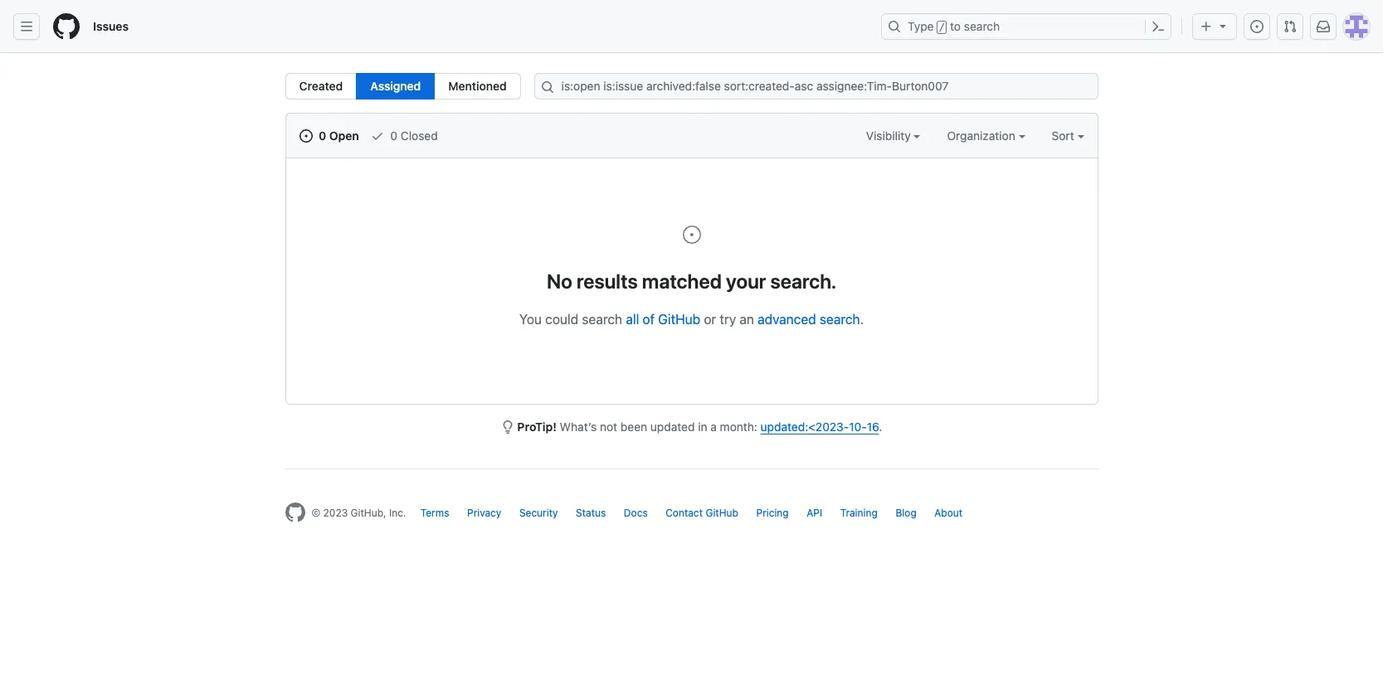 Task type: locate. For each thing, give the bounding box(es) containing it.
1 horizontal spatial .
[[879, 420, 883, 434]]

search right to
[[965, 19, 1001, 33]]

updated:<2023-10-16 link
[[761, 420, 879, 434]]

check image
[[371, 130, 384, 143]]

privacy
[[467, 507, 502, 520]]

api
[[807, 507, 823, 520]]

0 horizontal spatial homepage image
[[53, 13, 80, 40]]

. right the advanced
[[861, 312, 864, 327]]

mentioned link
[[434, 73, 521, 100]]

or
[[704, 312, 717, 327]]

1 vertical spatial homepage image
[[285, 503, 305, 523]]

security
[[520, 507, 558, 520]]

light bulb image
[[501, 421, 514, 434]]

search left 'all'
[[582, 312, 623, 327]]

terms link
[[421, 507, 450, 520]]

pricing link
[[757, 507, 789, 520]]

0 vertical spatial github
[[659, 312, 701, 327]]

open
[[329, 129, 359, 143]]

you
[[520, 312, 542, 327]]

search down search.
[[820, 312, 861, 327]]

© 2023 github, inc.
[[312, 507, 406, 520]]

mentioned
[[449, 79, 507, 93]]

0 open link
[[299, 127, 359, 144]]

status link
[[576, 507, 606, 520]]

protip! what's not been updated in a month: updated:<2023-10-16 .
[[518, 420, 883, 434]]

. for you could search all of github or try an advanced search .
[[861, 312, 864, 327]]

pricing
[[757, 507, 789, 520]]

created link
[[285, 73, 357, 100]]

0 horizontal spatial 0
[[319, 129, 326, 143]]

github,
[[351, 507, 387, 520]]

issues
[[93, 19, 129, 33]]

0 horizontal spatial github
[[659, 312, 701, 327]]

assigned link
[[356, 73, 435, 100]]

github right contact
[[706, 507, 739, 520]]

homepage image left issues
[[53, 13, 80, 40]]

1 vertical spatial github
[[706, 507, 739, 520]]

10-
[[850, 420, 867, 434]]

1 vertical spatial .
[[879, 420, 883, 434]]

command palette image
[[1152, 20, 1166, 33]]

issue opened image
[[1251, 20, 1264, 33], [299, 130, 313, 143]]

0 open
[[316, 129, 359, 143]]

search image
[[541, 81, 554, 94]]

2 0 from the left
[[391, 129, 398, 143]]

homepage image
[[53, 13, 80, 40], [285, 503, 305, 523]]

search
[[965, 19, 1001, 33], [582, 312, 623, 327], [820, 312, 861, 327]]

no
[[547, 270, 573, 293]]

1 0 from the left
[[319, 129, 326, 143]]

Search all issues text field
[[534, 73, 1099, 100]]

0 right check icon
[[391, 129, 398, 143]]

to
[[951, 19, 961, 33]]

type / to search
[[908, 19, 1001, 33]]

0 left open
[[319, 129, 326, 143]]

you could search all of github or try an advanced search .
[[520, 312, 864, 327]]

github right of
[[659, 312, 701, 327]]

status
[[576, 507, 606, 520]]

privacy link
[[467, 507, 502, 520]]

results
[[577, 270, 638, 293]]

created
[[299, 79, 343, 93]]

github
[[659, 312, 701, 327], [706, 507, 739, 520]]

0 for open
[[319, 129, 326, 143]]

0 vertical spatial issue opened image
[[1251, 20, 1264, 33]]

0 vertical spatial .
[[861, 312, 864, 327]]

1 horizontal spatial 0
[[391, 129, 398, 143]]

blog link
[[896, 507, 917, 520]]

0
[[319, 129, 326, 143], [391, 129, 398, 143]]

0 closed
[[387, 129, 438, 143]]

what's
[[560, 420, 597, 434]]

1 horizontal spatial issue opened image
[[1251, 20, 1264, 33]]

triangle down image
[[1217, 19, 1230, 32]]

. right 10-
[[879, 420, 883, 434]]

issue opened image inside 0 open link
[[299, 130, 313, 143]]

.
[[861, 312, 864, 327], [879, 420, 883, 434]]

could
[[546, 312, 579, 327]]

0 for closed
[[391, 129, 398, 143]]

0 horizontal spatial issue opened image
[[299, 130, 313, 143]]

issue opened image left git pull request image at the right of page
[[1251, 20, 1264, 33]]

updated:<2023-
[[761, 420, 850, 434]]

0 horizontal spatial .
[[861, 312, 864, 327]]

1 horizontal spatial github
[[706, 507, 739, 520]]

homepage image left ©
[[285, 503, 305, 523]]

issue opened image left 0 open
[[299, 130, 313, 143]]

0 horizontal spatial search
[[582, 312, 623, 327]]

2023
[[323, 507, 348, 520]]

contact
[[666, 507, 703, 520]]

1 vertical spatial issue opened image
[[299, 130, 313, 143]]

0 closed link
[[371, 127, 438, 144]]

git pull request image
[[1284, 20, 1298, 33]]

1 horizontal spatial homepage image
[[285, 503, 305, 523]]



Task type: vqa. For each thing, say whether or not it's contained in the screenshot.
Project Navigation
no



Task type: describe. For each thing, give the bounding box(es) containing it.
an
[[740, 312, 755, 327]]

security link
[[520, 507, 558, 520]]

issue opened image
[[682, 225, 702, 245]]

your
[[726, 270, 767, 293]]

organization
[[948, 129, 1019, 143]]

organization button
[[948, 127, 1026, 144]]

matched
[[642, 270, 722, 293]]

©
[[312, 507, 321, 520]]

contact github link
[[666, 507, 739, 520]]

search.
[[771, 270, 837, 293]]

16
[[867, 420, 879, 434]]

advanced search link
[[758, 312, 861, 327]]

closed
[[401, 129, 438, 143]]

blog
[[896, 507, 917, 520]]

. for protip! what's not been updated in a month: updated:<2023-10-16 .
[[879, 420, 883, 434]]

a
[[711, 420, 717, 434]]

terms
[[421, 507, 450, 520]]

training
[[841, 507, 878, 520]]

in
[[698, 420, 708, 434]]

month:
[[720, 420, 758, 434]]

not
[[600, 420, 618, 434]]

/
[[940, 22, 946, 33]]

0 vertical spatial homepage image
[[53, 13, 80, 40]]

notifications image
[[1318, 20, 1331, 33]]

been
[[621, 420, 648, 434]]

all
[[626, 312, 639, 327]]

about link
[[935, 507, 963, 520]]

docs link
[[624, 507, 648, 520]]

2 horizontal spatial search
[[965, 19, 1001, 33]]

Issues search field
[[534, 73, 1099, 100]]

try
[[720, 312, 737, 327]]

visibility button
[[867, 127, 921, 144]]

type
[[908, 19, 934, 33]]

docs
[[624, 507, 648, 520]]

inc.
[[389, 507, 406, 520]]

no results matched your search.
[[547, 270, 837, 293]]

all of github link
[[626, 312, 701, 327]]

assigned
[[371, 79, 421, 93]]

1 horizontal spatial search
[[820, 312, 861, 327]]

protip!
[[518, 420, 557, 434]]

sort button
[[1052, 127, 1085, 144]]

about
[[935, 507, 963, 520]]

api link
[[807, 507, 823, 520]]

advanced
[[758, 312, 817, 327]]

contact github
[[666, 507, 739, 520]]

issues element
[[285, 73, 521, 100]]

sort
[[1052, 129, 1075, 143]]

plus image
[[1200, 20, 1214, 33]]

visibility
[[867, 129, 914, 143]]

of
[[643, 312, 655, 327]]

training link
[[841, 507, 878, 520]]

updated
[[651, 420, 695, 434]]



